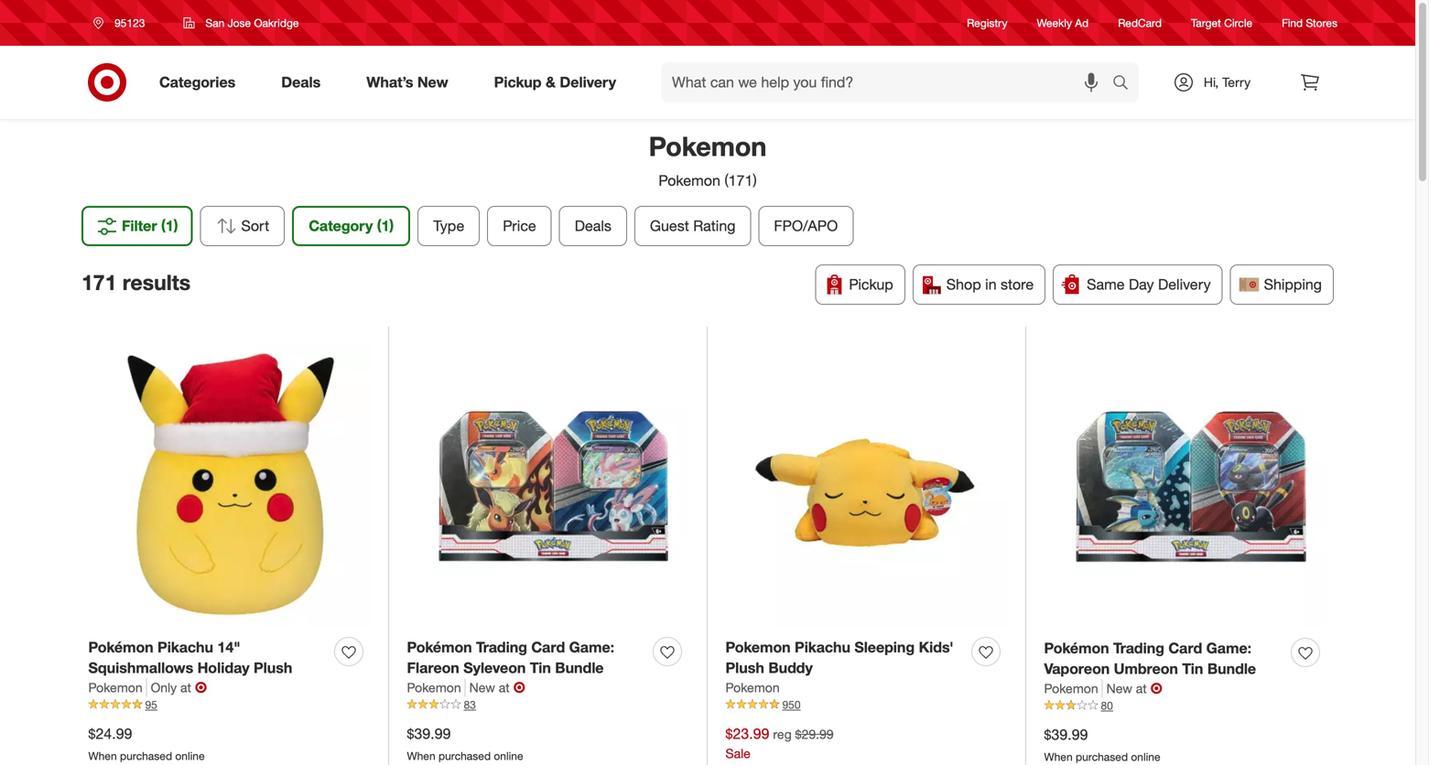 Task type: vqa. For each thing, say whether or not it's contained in the screenshot.


Task type: locate. For each thing, give the bounding box(es) containing it.
1 vertical spatial pickup
[[849, 275, 893, 293]]

pokémon inside pokémon pikachu 14" squishmallows holiday plush
[[88, 638, 153, 656]]

at down umbreon
[[1136, 681, 1147, 697]]

new up 83
[[469, 680, 495, 696]]

0 horizontal spatial pokemon new at ¬
[[407, 679, 525, 697]]

deals down oakridge
[[281, 73, 321, 91]]

2 horizontal spatial online
[[1131, 750, 1161, 764]]

when for pokémon trading card game: vaporeon umbreon tin bundle
[[1044, 750, 1073, 764]]

1 horizontal spatial pokémon
[[407, 638, 472, 656]]

¬ for plush
[[195, 679, 207, 697]]

2 horizontal spatial purchased
[[1076, 750, 1128, 764]]

delivery for same day delivery
[[1158, 275, 1211, 293]]

at inside pokemon only at ¬
[[180, 680, 191, 696]]

pokemon down squishmallows
[[88, 680, 142, 696]]

171
[[81, 270, 117, 295]]

$39.99 when purchased online down 83
[[407, 725, 523, 763]]

deals right the price on the left top of the page
[[575, 217, 611, 235]]

guest
[[650, 217, 689, 235]]

1 plush from the left
[[254, 659, 292, 677]]

0 horizontal spatial at
[[180, 680, 191, 696]]

1 horizontal spatial $39.99
[[1044, 726, 1088, 744]]

1 horizontal spatial bundle
[[1207, 660, 1256, 678]]

at down 'syleveon'
[[499, 680, 510, 696]]

0 horizontal spatial trading
[[476, 638, 527, 656]]

when down the flareon
[[407, 749, 435, 763]]

trading up 'syleveon'
[[476, 638, 527, 656]]

1 horizontal spatial game:
[[1206, 639, 1252, 657]]

pikachu inside pokémon pikachu 14" squishmallows holiday plush
[[157, 638, 213, 656]]

game:
[[569, 638, 614, 656], [1206, 639, 1252, 657]]

¬ for syleveon
[[513, 679, 525, 697]]

purchased down "$24.99"
[[120, 749, 172, 763]]

holiday
[[197, 659, 249, 677]]

pikachu up "buddy"
[[795, 638, 851, 656]]

delivery
[[560, 73, 616, 91], [1158, 275, 1211, 293]]

$23.99
[[726, 725, 769, 743]]

purchased inside $24.99 when purchased online
[[120, 749, 172, 763]]

0 vertical spatial deals
[[281, 73, 321, 91]]

same day delivery
[[1087, 275, 1211, 293]]

1 horizontal spatial deals
[[575, 217, 611, 235]]

pickup inside pickup & delivery link
[[494, 73, 542, 91]]

$39.99 when purchased online down 80
[[1044, 726, 1161, 764]]

game: up 80 link on the right
[[1206, 639, 1252, 657]]

pokemon link down squishmallows
[[88, 679, 147, 697]]

purchased down 80
[[1076, 750, 1128, 764]]

pokémon up vaporeon
[[1044, 639, 1109, 657]]

pokemon link for pokémon pikachu 14" squishmallows holiday plush
[[88, 679, 147, 697]]

0 horizontal spatial (1)
[[161, 217, 178, 235]]

new for pokémon trading card game: flareon syleveon tin bundle
[[469, 680, 495, 696]]

1 horizontal spatial trading
[[1113, 639, 1165, 657]]

0 horizontal spatial tin
[[530, 659, 551, 677]]

when for pokémon pikachu 14" squishmallows holiday plush
[[88, 749, 117, 763]]

deals inside button
[[575, 217, 611, 235]]

95 link
[[88, 697, 370, 713]]

purchased for flareon
[[439, 749, 491, 763]]

jose
[[228, 16, 251, 30]]

pokémon up the flareon
[[407, 638, 472, 656]]

delivery right "day"
[[1158, 275, 1211, 293]]

plush inside pokemon pikachu sleeping kids' plush buddy
[[726, 659, 764, 677]]

1 horizontal spatial when
[[407, 749, 435, 763]]

1 pikachu from the left
[[157, 638, 213, 656]]

plush left "buddy"
[[726, 659, 764, 677]]

pokémon for pokémon pikachu 14" squishmallows holiday plush
[[88, 638, 153, 656]]

card inside pokémon trading card game: flareon syleveon tin bundle
[[531, 638, 565, 656]]

$29.99
[[795, 727, 834, 743]]

pokémon trading card game: vaporeon umbreon tin bundle
[[1044, 639, 1256, 678]]

0 horizontal spatial pikachu
[[157, 638, 213, 656]]

pokemon link down the flareon
[[407, 679, 466, 697]]

category
[[309, 217, 373, 235]]

(1) for category (1)
[[377, 217, 394, 235]]

at right the only
[[180, 680, 191, 696]]

1 horizontal spatial (1)
[[377, 217, 394, 235]]

online down 83 link
[[494, 749, 523, 763]]

1 horizontal spatial at
[[499, 680, 510, 696]]

delivery inside same day delivery button
[[1158, 275, 1211, 293]]

(1) right "category"
[[377, 217, 394, 235]]

pokemon new at ¬ up 80
[[1044, 680, 1162, 698]]

pickup left &
[[494, 73, 542, 91]]

$39.99 down the flareon
[[407, 725, 451, 743]]

hi, terry
[[1204, 74, 1251, 90]]

1 horizontal spatial purchased
[[439, 749, 491, 763]]

pokemon up "buddy"
[[726, 638, 791, 656]]

delivery for pickup & delivery
[[560, 73, 616, 91]]

2 horizontal spatial ¬
[[1151, 680, 1162, 698]]

0 horizontal spatial $39.99
[[407, 725, 451, 743]]

0 horizontal spatial ¬
[[195, 679, 207, 697]]

new up 80
[[1107, 681, 1132, 697]]

1 horizontal spatial plush
[[726, 659, 764, 677]]

deals for deals button
[[575, 217, 611, 235]]

1 horizontal spatial delivery
[[1158, 275, 1211, 293]]

online down 95 link
[[175, 749, 205, 763]]

day
[[1129, 275, 1154, 293]]

1 horizontal spatial tin
[[1182, 660, 1203, 678]]

card up umbreon
[[1169, 639, 1202, 657]]

bundle
[[555, 659, 604, 677], [1207, 660, 1256, 678]]

2 horizontal spatial at
[[1136, 681, 1147, 697]]

bundle up 80 link on the right
[[1207, 660, 1256, 678]]

trading inside pokémon trading card game: flareon syleveon tin bundle
[[476, 638, 527, 656]]

1 horizontal spatial pickup
[[849, 275, 893, 293]]

0 horizontal spatial plush
[[254, 659, 292, 677]]

target circle link
[[1191, 15, 1253, 31]]

trading up umbreon
[[1113, 639, 1165, 657]]

bundle for pokémon trading card game: flareon syleveon tin bundle
[[555, 659, 604, 677]]

2 plush from the left
[[726, 659, 764, 677]]

0 horizontal spatial card
[[531, 638, 565, 656]]

trading
[[476, 638, 527, 656], [1113, 639, 1165, 657]]

pokémon trading card game: vaporeon umbreon tin bundle image
[[1044, 345, 1327, 627], [1044, 345, 1327, 627]]

tin up 83 link
[[530, 659, 551, 677]]

¬
[[195, 679, 207, 697], [513, 679, 525, 697], [1151, 680, 1162, 698]]

pokemon up guest rating
[[659, 172, 720, 190]]

1 vertical spatial delivery
[[1158, 275, 1211, 293]]

pokemon
[[649, 130, 767, 163], [659, 172, 720, 190], [726, 638, 791, 656], [88, 680, 142, 696], [407, 680, 461, 696], [726, 680, 780, 696], [1044, 681, 1098, 697]]

(171)
[[725, 172, 757, 190]]

2 horizontal spatial when
[[1044, 750, 1073, 764]]

pikachu
[[157, 638, 213, 656], [795, 638, 851, 656]]

pokémon inside pokémon trading card game: flareon syleveon tin bundle
[[407, 638, 472, 656]]

tin for syleveon
[[530, 659, 551, 677]]

0 horizontal spatial bundle
[[555, 659, 604, 677]]

pokémon trading card game: flareon syleveon tin bundle image
[[407, 345, 689, 627], [407, 345, 689, 627]]

when down vaporeon
[[1044, 750, 1073, 764]]

pickup & delivery link
[[479, 62, 639, 103]]

pokemon down the flareon
[[407, 680, 461, 696]]

pickup down fpo/apo button
[[849, 275, 893, 293]]

pokemon new at ¬ for vaporeon
[[1044, 680, 1162, 698]]

pikachu inside pokemon pikachu sleeping kids' plush buddy
[[795, 638, 851, 656]]

online down 80 link on the right
[[1131, 750, 1161, 764]]

0 horizontal spatial new
[[417, 73, 448, 91]]

0 horizontal spatial game:
[[569, 638, 614, 656]]

game: inside pokémon trading card game: flareon syleveon tin bundle
[[569, 638, 614, 656]]

game: inside pokémon trading card game: vaporeon umbreon tin bundle
[[1206, 639, 1252, 657]]

when
[[88, 749, 117, 763], [407, 749, 435, 763], [1044, 750, 1073, 764]]

what's new
[[366, 73, 448, 91]]

0 vertical spatial delivery
[[560, 73, 616, 91]]

$39.99 when purchased online
[[407, 725, 523, 763], [1044, 726, 1161, 764]]

95123 button
[[81, 6, 164, 39]]

pokémon pikachu 14" squishmallows holiday plush image
[[88, 345, 370, 627], [88, 345, 370, 627]]

0 horizontal spatial purchased
[[120, 749, 172, 763]]

0 horizontal spatial pokémon
[[88, 638, 153, 656]]

trading for syleveon
[[476, 638, 527, 656]]

¬ down pokémon trading card game: flareon syleveon tin bundle
[[513, 679, 525, 697]]

pokémon trading card game: vaporeon umbreon tin bundle link
[[1044, 638, 1284, 680]]

san
[[205, 16, 225, 30]]

(1) right filter
[[161, 217, 178, 235]]

pokemon new at ¬ up 83
[[407, 679, 525, 697]]

online inside $24.99 when purchased online
[[175, 749, 205, 763]]

pikachu up holiday
[[157, 638, 213, 656]]

deals
[[281, 73, 321, 91], [575, 217, 611, 235]]

purchased for vaporeon
[[1076, 750, 1128, 764]]

pokémon
[[88, 638, 153, 656], [407, 638, 472, 656], [1044, 639, 1109, 657]]

new for pokémon trading card game: vaporeon umbreon tin bundle
[[1107, 681, 1132, 697]]

pokemon pokemon (171)
[[649, 130, 767, 190]]

game: up 83 link
[[569, 638, 614, 656]]

deals button
[[559, 206, 627, 246]]

¬ down holiday
[[195, 679, 207, 697]]

0 horizontal spatial deals
[[281, 73, 321, 91]]

new right what's
[[417, 73, 448, 91]]

bundle inside pokémon trading card game: flareon syleveon tin bundle
[[555, 659, 604, 677]]

target circle
[[1191, 16, 1253, 30]]

0 vertical spatial pickup
[[494, 73, 542, 91]]

trading inside pokémon trading card game: vaporeon umbreon tin bundle
[[1113, 639, 1165, 657]]

bundle up 83 link
[[555, 659, 604, 677]]

0 horizontal spatial $39.99 when purchased online
[[407, 725, 523, 763]]

when down "$24.99"
[[88, 749, 117, 763]]

pokemon link down vaporeon
[[1044, 680, 1103, 698]]

pokemon up (171)
[[649, 130, 767, 163]]

1 horizontal spatial pokemon new at ¬
[[1044, 680, 1162, 698]]

pokémon inside pokémon trading card game: vaporeon umbreon tin bundle
[[1044, 639, 1109, 657]]

bundle for pokémon trading card game: vaporeon umbreon tin bundle
[[1207, 660, 1256, 678]]

pokemon inside pokemon pokemon (171)
[[659, 172, 720, 190]]

purchased down 83
[[439, 749, 491, 763]]

1 horizontal spatial card
[[1169, 639, 1202, 657]]

card inside pokémon trading card game: vaporeon umbreon tin bundle
[[1169, 639, 1202, 657]]

pokemon inside pokemon only at ¬
[[88, 680, 142, 696]]

1 horizontal spatial pikachu
[[795, 638, 851, 656]]

1 horizontal spatial $39.99 when purchased online
[[1044, 726, 1161, 764]]

delivery right &
[[560, 73, 616, 91]]

(1) inside 'button'
[[161, 217, 178, 235]]

pokemon pikachu sleeping kids' plush buddy
[[726, 638, 954, 677]]

new
[[417, 73, 448, 91], [469, 680, 495, 696], [1107, 681, 1132, 697]]

card
[[531, 638, 565, 656], [1169, 639, 1202, 657]]

tin inside pokémon trading card game: flareon syleveon tin bundle
[[530, 659, 551, 677]]

0 horizontal spatial online
[[175, 749, 205, 763]]

pickup inside pickup button
[[849, 275, 893, 293]]

1 horizontal spatial ¬
[[513, 679, 525, 697]]

(1)
[[161, 217, 178, 235], [377, 217, 394, 235]]

when inside $24.99 when purchased online
[[88, 749, 117, 763]]

pokémon up squishmallows
[[88, 638, 153, 656]]

2 horizontal spatial pokémon
[[1044, 639, 1109, 657]]

plush
[[254, 659, 292, 677], [726, 659, 764, 677]]

stores
[[1306, 16, 1338, 30]]

weekly ad
[[1037, 16, 1089, 30]]

delivery inside pickup & delivery link
[[560, 73, 616, 91]]

$39.99 down vaporeon
[[1044, 726, 1088, 744]]

tin up 80 link on the right
[[1182, 660, 1203, 678]]

0 horizontal spatial when
[[88, 749, 117, 763]]

bundle inside pokémon trading card game: vaporeon umbreon tin bundle
[[1207, 660, 1256, 678]]

purchased
[[120, 749, 172, 763], [439, 749, 491, 763], [1076, 750, 1128, 764]]

pokemon pikachu sleeping kids' plush buddy image
[[726, 345, 1008, 627], [726, 345, 1008, 627]]

pickup
[[494, 73, 542, 91], [849, 275, 893, 293]]

registry link
[[967, 15, 1008, 31]]

0 horizontal spatial pickup
[[494, 73, 542, 91]]

pokemon inside pokemon pikachu sleeping kids' plush buddy
[[726, 638, 791, 656]]

same
[[1087, 275, 1125, 293]]

1 vertical spatial deals
[[575, 217, 611, 235]]

redcard
[[1118, 16, 1162, 30]]

pokemon down vaporeon
[[1044, 681, 1098, 697]]

pokémon pikachu 14" squishmallows holiday plush
[[88, 638, 292, 677]]

$39.99
[[407, 725, 451, 743], [1044, 726, 1088, 744]]

2 (1) from the left
[[377, 217, 394, 235]]

0 horizontal spatial delivery
[[560, 73, 616, 91]]

1 horizontal spatial online
[[494, 749, 523, 763]]

when for pokémon trading card game: flareon syleveon tin bundle
[[407, 749, 435, 763]]

1 (1) from the left
[[161, 217, 178, 235]]

2 pikachu from the left
[[795, 638, 851, 656]]

online for holiday
[[175, 749, 205, 763]]

online
[[175, 749, 205, 763], [494, 749, 523, 763], [1131, 750, 1161, 764]]

pokémon for pokémon trading card game: flareon syleveon tin bundle
[[407, 638, 472, 656]]

shop in store
[[946, 275, 1034, 293]]

card for umbreon
[[1169, 639, 1202, 657]]

find stores
[[1282, 16, 1338, 30]]

950
[[782, 698, 801, 712]]

card up 83 link
[[531, 638, 565, 656]]

shipping button
[[1230, 264, 1334, 305]]

1 horizontal spatial new
[[469, 680, 495, 696]]

plush right holiday
[[254, 659, 292, 677]]

flareon
[[407, 659, 459, 677]]

store
[[1001, 275, 1034, 293]]

find stores link
[[1282, 15, 1338, 31]]

tin inside pokémon trading card game: vaporeon umbreon tin bundle
[[1182, 660, 1203, 678]]

2 horizontal spatial new
[[1107, 681, 1132, 697]]

¬ down umbreon
[[1151, 680, 1162, 698]]



Task type: describe. For each thing, give the bounding box(es) containing it.
vaporeon
[[1044, 660, 1110, 678]]

pickup & delivery
[[494, 73, 616, 91]]

$39.99 for flareon
[[407, 725, 451, 743]]

find
[[1282, 16, 1303, 30]]

pikachu for pokemon
[[795, 638, 851, 656]]

category (1)
[[309, 217, 394, 235]]

$23.99 reg $29.99 sale
[[726, 725, 834, 762]]

what's new link
[[351, 62, 471, 103]]

pokémon trading card game: flareon syleveon tin bundle
[[407, 638, 614, 677]]

(1) for filter (1)
[[161, 217, 178, 235]]

hi,
[[1204, 74, 1219, 90]]

buddy
[[768, 659, 813, 677]]

trading for umbreon
[[1113, 639, 1165, 657]]

purchased for holiday
[[120, 749, 172, 763]]

83 link
[[407, 697, 689, 713]]

same day delivery button
[[1053, 264, 1223, 305]]

80
[[1101, 699, 1113, 713]]

in
[[985, 275, 997, 293]]

game: for pokémon trading card game: vaporeon umbreon tin bundle
[[1206, 639, 1252, 657]]

redcard link
[[1118, 15, 1162, 31]]

kids'
[[919, 638, 954, 656]]

guest rating
[[650, 217, 736, 235]]

95
[[145, 698, 157, 712]]

fpo/apo button
[[758, 206, 854, 246]]

shop
[[946, 275, 981, 293]]

What can we help you find? suggestions appear below search field
[[661, 62, 1117, 103]]

categories
[[159, 73, 235, 91]]

sleeping
[[855, 638, 915, 656]]

weekly ad link
[[1037, 15, 1089, 31]]

pokemon link for pokémon trading card game: flareon syleveon tin bundle
[[407, 679, 466, 697]]

950 link
[[726, 697, 1008, 713]]

only
[[151, 680, 177, 696]]

sale
[[726, 746, 751, 762]]

95123
[[114, 16, 145, 30]]

price
[[503, 217, 536, 235]]

results
[[122, 270, 191, 295]]

14"
[[217, 638, 240, 656]]

pickup for pickup & delivery
[[494, 73, 542, 91]]

pokemon link down "buddy"
[[726, 679, 780, 697]]

online for flareon
[[494, 749, 523, 763]]

rating
[[693, 217, 736, 235]]

$39.99 when purchased online for flareon
[[407, 725, 523, 763]]

squishmallows
[[88, 659, 193, 677]]

search
[[1104, 75, 1148, 93]]

game: for pokémon trading card game: flareon syleveon tin bundle
[[569, 638, 614, 656]]

search button
[[1104, 62, 1148, 106]]

reg
[[773, 727, 792, 743]]

price button
[[487, 206, 552, 246]]

deals link
[[266, 62, 344, 103]]

80 link
[[1044, 698, 1327, 714]]

ad
[[1075, 16, 1089, 30]]

at for holiday
[[180, 680, 191, 696]]

$24.99 when purchased online
[[88, 725, 205, 763]]

target
[[1191, 16, 1221, 30]]

umbreon
[[1114, 660, 1178, 678]]

type button
[[418, 206, 480, 246]]

83
[[464, 698, 476, 712]]

online for vaporeon
[[1131, 750, 1161, 764]]

&
[[546, 73, 556, 91]]

pokemon link for pokémon trading card game: vaporeon umbreon tin bundle
[[1044, 680, 1103, 698]]

at for flareon
[[499, 680, 510, 696]]

pikachu for pokémon
[[157, 638, 213, 656]]

$24.99
[[88, 725, 132, 743]]

tin for umbreon
[[1182, 660, 1203, 678]]

categories link
[[144, 62, 258, 103]]

pickup button
[[815, 264, 905, 305]]

pokemon only at ¬
[[88, 679, 207, 697]]

weekly
[[1037, 16, 1072, 30]]

171 results
[[81, 270, 191, 295]]

terry
[[1222, 74, 1251, 90]]

syleveon
[[463, 659, 526, 677]]

pokémon trading card game: flareon syleveon tin bundle link
[[407, 637, 646, 679]]

san jose oakridge button
[[172, 6, 311, 39]]

pokémon pikachu 14" squishmallows holiday plush link
[[88, 637, 327, 679]]

filter (1) button
[[81, 206, 193, 246]]

$39.99 for vaporeon
[[1044, 726, 1088, 744]]

registry
[[967, 16, 1008, 30]]

at for vaporeon
[[1136, 681, 1147, 697]]

pokémon for pokémon trading card game: vaporeon umbreon tin bundle
[[1044, 639, 1109, 657]]

¬ for umbreon
[[1151, 680, 1162, 698]]

filter
[[122, 217, 157, 235]]

pokemon pikachu sleeping kids' plush buddy link
[[726, 637, 965, 679]]

deals for deals link in the top left of the page
[[281, 73, 321, 91]]

pickup for pickup
[[849, 275, 893, 293]]

type
[[433, 217, 464, 235]]

sort
[[241, 217, 269, 235]]

card for syleveon
[[531, 638, 565, 656]]

filter (1)
[[122, 217, 178, 235]]

shop in store button
[[913, 264, 1046, 305]]

$39.99 when purchased online for vaporeon
[[1044, 726, 1161, 764]]

shipping
[[1264, 275, 1322, 293]]

guest rating button
[[634, 206, 751, 246]]

plush inside pokémon pikachu 14" squishmallows holiday plush
[[254, 659, 292, 677]]

circle
[[1224, 16, 1253, 30]]

san jose oakridge
[[205, 16, 299, 30]]

pokemon down "buddy"
[[726, 680, 780, 696]]

what's
[[366, 73, 413, 91]]

oakridge
[[254, 16, 299, 30]]

fpo/apo
[[774, 217, 838, 235]]

pokemon new at ¬ for flareon
[[407, 679, 525, 697]]



